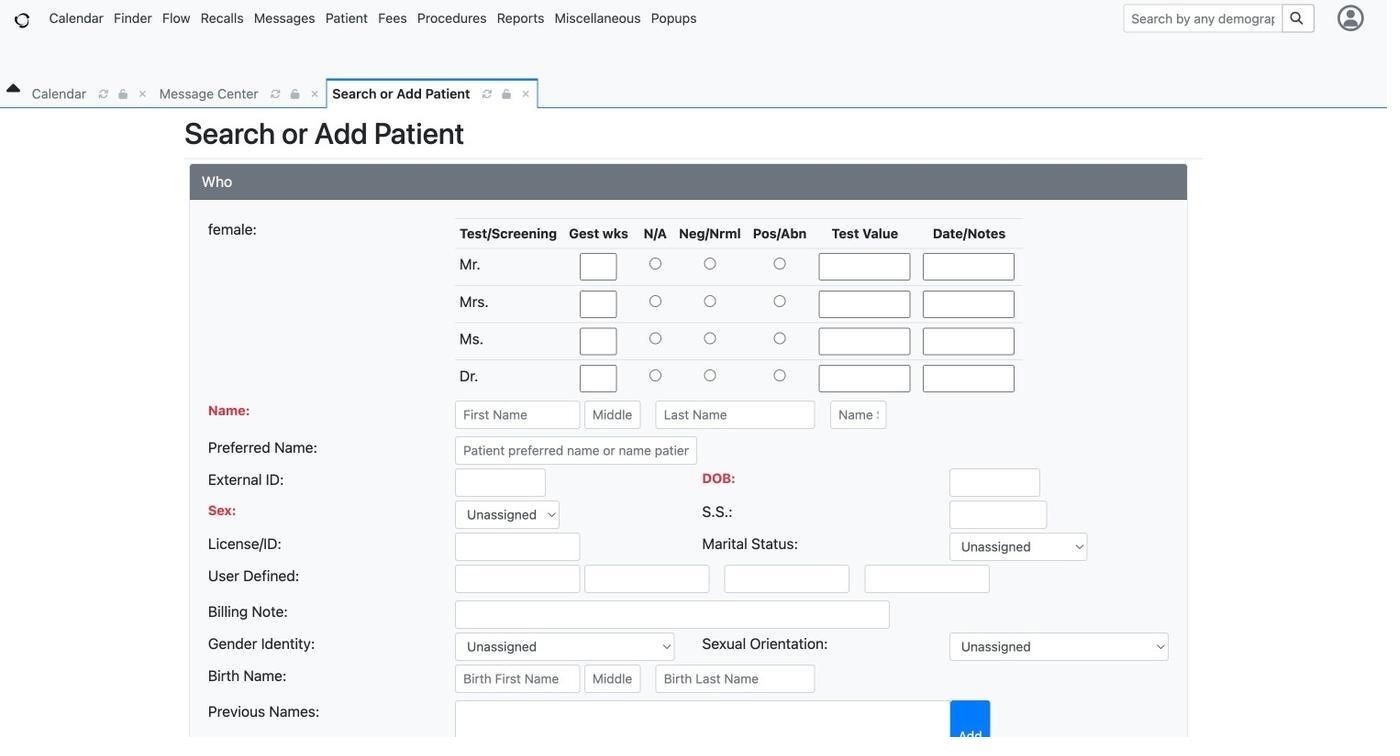 Task type: vqa. For each thing, say whether or not it's contained in the screenshot.
Main Menu Logo
yes



Task type: locate. For each thing, give the bounding box(es) containing it.
search for patient by entering whole or part of any demographics field information image
[[1290, 12, 1306, 25]]



Task type: describe. For each thing, give the bounding box(es) containing it.
toggle the patient panel image
[[6, 79, 20, 101]]

current user image
[[1335, 5, 1368, 32]]

Search by any demographics text field
[[1123, 4, 1283, 33]]

main menu logo image
[[15, 13, 29, 28]]



